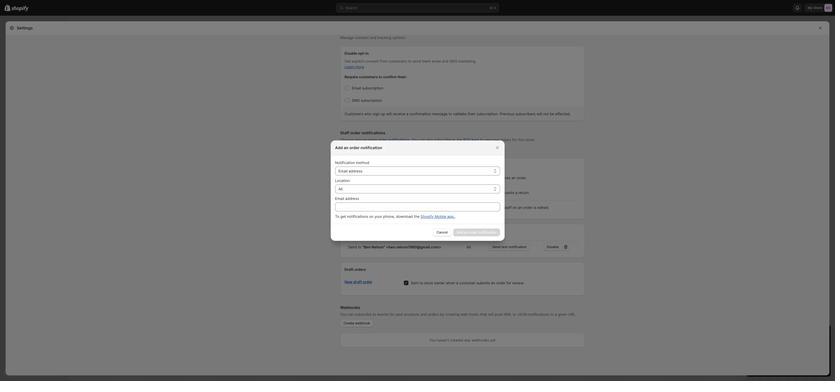 Task type: locate. For each thing, give the bounding box(es) containing it.
who for customers
[[365, 112, 372, 116]]

settings dialog
[[6, 0, 830, 376]]

1 horizontal spatial your
[[396, 312, 403, 317]]

send left "ben
[[348, 245, 357, 249]]

2 horizontal spatial and
[[442, 59, 449, 63]]

consent inside get explicit consent from customers to send them email and sms marketing. learn more
[[365, 59, 379, 63]]

0 horizontal spatial add
[[335, 145, 343, 150]]

app.
[[447, 214, 455, 219]]

create webhook button
[[340, 320, 373, 328]]

2 horizontal spatial orders
[[500, 138, 511, 142]]

notification
[[361, 145, 382, 150], [427, 176, 447, 180], [427, 191, 447, 195], [427, 205, 447, 210], [509, 245, 527, 249]]

webhooks
[[340, 305, 360, 310]]

see
[[485, 138, 491, 142]]

will for you can subscribe to events for your products and orders by creating web hooks that will push xml or json notifications to a given url.
[[488, 312, 494, 317]]

manage
[[340, 35, 354, 40]]

order
[[351, 130, 361, 135], [378, 138, 388, 142], [350, 145, 360, 150], [354, 176, 363, 180], [417, 176, 426, 180], [417, 191, 426, 195], [417, 205, 426, 210], [523, 205, 533, 210], [363, 280, 373, 284], [496, 281, 506, 285]]

for left this
[[512, 138, 517, 142]]

new order
[[345, 176, 363, 180]]

send for send to "ben nelson" <ben.nelson1980@gmail.com>
[[348, 245, 357, 249]]

subscription for sms subscription
[[361, 98, 382, 103]]

yet
[[490, 338, 496, 343]]

draft orders
[[345, 267, 366, 272]]

on right staff
[[513, 205, 517, 210]]

when up sent to order notification subscribers when a customer requests a return.
[[469, 176, 478, 180]]

and right products
[[421, 312, 427, 317]]

0 vertical spatial location
[[335, 178, 350, 183]]

email address down orders
[[339, 169, 363, 173]]

subscription down require customers to confirm their:
[[362, 86, 383, 90]]

and right email
[[442, 59, 449, 63]]

your inside add an order notification dialog
[[375, 214, 382, 219]]

. inside add an order notification dialog
[[455, 214, 456, 219]]

add for add recipient
[[344, 146, 350, 151]]

1 send from the left
[[348, 245, 357, 249]]

search
[[346, 6, 358, 10]]

customer for requests
[[482, 191, 499, 195]]

notifications down 'attribution'
[[347, 214, 368, 219]]

add inside dialog
[[335, 145, 343, 150]]

draft
[[354, 280, 362, 284]]

location down the sent to order notification subscribers when the attributed staff on an order is edited.
[[467, 232, 482, 237]]

email address up sales
[[335, 196, 359, 201]]

. left also in the right of the page
[[410, 138, 411, 142]]

send left 'test'
[[493, 245, 501, 249]]

the left attributed
[[479, 205, 485, 210]]

0 vertical spatial customer
[[482, 176, 499, 180]]

who left sign
[[365, 112, 372, 116]]

subscribers for requests
[[448, 191, 468, 195]]

1 horizontal spatial for
[[507, 281, 512, 285]]

1 horizontal spatial customers
[[389, 59, 407, 63]]

3 new from the top
[[345, 280, 353, 284]]

phone,
[[383, 214, 395, 219]]

will
[[386, 112, 392, 116], [537, 112, 542, 116], [488, 312, 494, 317]]

2 vertical spatial new
[[345, 280, 353, 284]]

1 horizontal spatial and
[[421, 312, 427, 317]]

0 vertical spatial subscription
[[362, 86, 383, 90]]

your
[[375, 214, 382, 219], [396, 312, 403, 317]]

created
[[450, 338, 464, 343]]

email up to
[[335, 196, 344, 201]]

1 vertical spatial customer
[[482, 191, 499, 195]]

new left return
[[345, 191, 353, 195]]

0 horizontal spatial your
[[375, 214, 382, 219]]

0 vertical spatial email
[[352, 86, 361, 90]]

orders right new
[[500, 138, 511, 142]]

affected.
[[556, 112, 571, 116]]

1 horizontal spatial .
[[455, 214, 456, 219]]

customer left places
[[482, 176, 499, 180]]

1 new from the top
[[345, 176, 353, 180]]

return.
[[519, 191, 530, 195]]

also
[[426, 138, 433, 142]]

who for choose
[[354, 138, 362, 142]]

1 horizontal spatial on
[[513, 205, 517, 210]]

1 vertical spatial subscription
[[361, 98, 382, 103]]

1 vertical spatial the
[[479, 205, 485, 210]]

orders left by
[[428, 312, 439, 317]]

more
[[356, 65, 364, 69]]

store
[[424, 281, 433, 285]]

1 vertical spatial customers
[[359, 75, 378, 79]]

sms subscription
[[352, 98, 382, 103]]

add inside button
[[344, 146, 350, 151]]

all inside the settings 'dialog'
[[467, 245, 471, 249]]

who
[[365, 112, 372, 116], [354, 138, 362, 142]]

send test notification
[[493, 245, 527, 249]]

notification for sent to order notification subscribers when a customer places an order.
[[427, 176, 447, 180]]

for left review.
[[507, 281, 512, 285]]

customers
[[345, 112, 363, 116]]

orders right draft
[[355, 267, 366, 272]]

subscribers for places
[[448, 176, 468, 180]]

consent down in
[[365, 59, 379, 63]]

subscription down email subscription
[[361, 98, 382, 103]]

Email address email field
[[335, 202, 500, 211]]

0 vertical spatial on
[[513, 205, 517, 210]]

0 vertical spatial all
[[339, 187, 343, 191]]

subscribers up 'app.'
[[448, 205, 468, 210]]

you
[[412, 138, 418, 142], [340, 312, 347, 317], [429, 338, 436, 343]]

who up add an order notification
[[354, 138, 362, 142]]

when down sent to order notification subscribers when a customer requests a return.
[[469, 205, 478, 210]]

0 vertical spatial who
[[365, 112, 372, 116]]

1 vertical spatial who
[[354, 138, 362, 142]]

1 day left in your trial element
[[747, 340, 831, 377]]

1 vertical spatial and
[[442, 59, 449, 63]]

0 horizontal spatial customers
[[359, 75, 378, 79]]

when for places
[[469, 176, 478, 180]]

places
[[500, 176, 511, 180]]

notification for sent to order notification subscribers when the attributed staff on an order is edited.
[[427, 205, 447, 210]]

create
[[344, 321, 354, 326]]

1 vertical spatial address
[[345, 196, 359, 201]]

0 horizontal spatial subscribe
[[355, 312, 372, 317]]

when for staff
[[469, 205, 478, 210]]

and
[[370, 35, 376, 40], [442, 59, 449, 63], [421, 312, 427, 317]]

method
[[356, 160, 369, 165]]

shopify mobile app. link
[[421, 214, 455, 219]]

0 horizontal spatial location
[[335, 178, 350, 183]]

add
[[335, 145, 343, 150], [344, 146, 350, 151]]

customer up attributed
[[482, 191, 499, 195]]

sms
[[450, 59, 458, 63], [352, 98, 360, 103]]

1 horizontal spatial sms
[[450, 59, 458, 63]]

0 vertical spatial your
[[375, 214, 382, 219]]

location inside add an order notification dialog
[[335, 178, 350, 183]]

attribution
[[355, 205, 374, 210]]

0 horizontal spatial the
[[414, 214, 420, 219]]

1 horizontal spatial who
[[365, 112, 372, 116]]

a
[[407, 112, 409, 116], [479, 176, 481, 180], [479, 191, 481, 195], [516, 191, 518, 195], [456, 281, 458, 285], [555, 312, 557, 317]]

send test notification button
[[489, 243, 530, 251]]

2 send from the left
[[493, 245, 501, 249]]

draft
[[345, 267, 354, 272]]

0 vertical spatial address
[[349, 169, 363, 173]]

<ben.nelson1980@gmail.com>
[[386, 245, 441, 249]]

and left tracking
[[370, 35, 376, 40]]

.
[[410, 138, 411, 142], [455, 214, 456, 219]]

new order link
[[345, 176, 363, 180]]

location down orders
[[335, 178, 350, 183]]

edited.
[[538, 205, 549, 210]]

2 horizontal spatial for
[[512, 138, 517, 142]]

new left draft
[[345, 280, 353, 284]]

2 vertical spatial the
[[414, 214, 420, 219]]

when up the sent to order notification subscribers when the attributed staff on an order is edited.
[[469, 191, 478, 195]]

all
[[339, 187, 343, 191], [467, 245, 471, 249]]

xml
[[504, 312, 512, 317]]

a left return.
[[516, 191, 518, 195]]

notification inside button
[[509, 245, 527, 249]]

email down the "require"
[[352, 86, 361, 90]]

rss
[[464, 138, 471, 142]]

subscribers up sent to order notification subscribers when a customer requests a return.
[[448, 176, 468, 180]]

consent
[[355, 35, 369, 40], [365, 59, 379, 63]]

. inside the settings 'dialog'
[[410, 138, 411, 142]]

notification inside dialog
[[361, 145, 382, 150]]

2 vertical spatial orders
[[428, 312, 439, 317]]

0 horizontal spatial .
[[410, 138, 411, 142]]

1 horizontal spatial you
[[412, 138, 418, 142]]

1 horizontal spatial add
[[344, 146, 350, 151]]

address
[[349, 169, 363, 173], [345, 196, 359, 201]]

1 vertical spatial location
[[467, 232, 482, 237]]

1 vertical spatial on
[[369, 214, 374, 219]]

the down email address email field
[[414, 214, 420, 219]]

require customers to confirm their:
[[345, 75, 407, 79]]

1 vertical spatial can
[[348, 312, 354, 317]]

1 vertical spatial sms
[[352, 98, 360, 103]]

new down orders
[[345, 176, 353, 180]]

customers right from
[[389, 59, 407, 63]]

1 horizontal spatial send
[[493, 245, 501, 249]]

2 vertical spatial and
[[421, 312, 427, 317]]

staff
[[340, 130, 350, 135]]

an left order.
[[512, 176, 516, 180]]

send inside button
[[493, 245, 501, 249]]

0 horizontal spatial on
[[369, 214, 374, 219]]

2 vertical spatial you
[[429, 338, 436, 343]]

mobile
[[435, 214, 446, 219]]

0 vertical spatial .
[[410, 138, 411, 142]]

for right events
[[390, 312, 395, 317]]

email inside the settings 'dialog'
[[352, 86, 361, 90]]

. right mobile
[[455, 214, 456, 219]]

customer left submits
[[459, 281, 476, 285]]

1 horizontal spatial all
[[467, 245, 471, 249]]

for
[[512, 138, 517, 142], [507, 281, 512, 285], [390, 312, 395, 317]]

1 horizontal spatial will
[[488, 312, 494, 317]]

1 horizontal spatial location
[[467, 232, 482, 237]]

send
[[348, 245, 357, 249], [493, 245, 501, 249]]

0 horizontal spatial orders
[[355, 267, 366, 272]]

learn more link
[[345, 65, 364, 69]]

when right owner
[[446, 281, 455, 285]]

will right that
[[488, 312, 494, 317]]

your down 'edited'
[[375, 214, 382, 219]]

1 horizontal spatial orders
[[428, 312, 439, 317]]

1 vertical spatial .
[[455, 214, 456, 219]]

confirm
[[383, 75, 397, 79]]

1 vertical spatial all
[[467, 245, 471, 249]]

consent right manage
[[355, 35, 369, 40]]

you down webhooks
[[340, 312, 347, 317]]

their
[[468, 112, 476, 116]]

an right submits
[[491, 281, 495, 285]]

can
[[419, 138, 425, 142], [348, 312, 354, 317]]

1 vertical spatial new
[[345, 191, 353, 195]]

store.
[[526, 138, 535, 142]]

0 horizontal spatial send
[[348, 245, 357, 249]]

2 vertical spatial for
[[390, 312, 395, 317]]

learn
[[345, 65, 355, 69]]

a up sent to order notification subscribers when a customer requests a return.
[[479, 176, 481, 180]]

or
[[513, 312, 517, 317]]

2 horizontal spatial you
[[429, 338, 436, 343]]

subscribe up the webhook in the bottom of the page
[[355, 312, 372, 317]]

1 vertical spatial orders
[[355, 267, 366, 272]]

2 new from the top
[[345, 191, 353, 195]]

subscription for email subscription
[[362, 86, 383, 90]]

0 horizontal spatial all
[[339, 187, 343, 191]]

0 vertical spatial can
[[419, 138, 425, 142]]

you haven't created any webhooks yet
[[429, 338, 496, 343]]

on down sales attribution edited 'link'
[[369, 214, 374, 219]]

sent for sent to order notification subscribers when a customer requests a return.
[[404, 191, 412, 195]]

1 vertical spatial consent
[[365, 59, 379, 63]]

owner
[[434, 281, 445, 285]]

message
[[432, 112, 448, 116]]

0 vertical spatial customers
[[389, 59, 407, 63]]

0 horizontal spatial you
[[340, 312, 347, 317]]

customers up email subscription
[[359, 75, 378, 79]]

you left also in the right of the page
[[412, 138, 418, 142]]

the left rss
[[457, 138, 463, 142]]

return
[[354, 191, 364, 195]]

email down notification
[[339, 169, 348, 173]]

k
[[494, 6, 497, 10]]

recipient
[[351, 146, 365, 151]]

will for customers who sign up will receive a confirmation message to validate their subscription. previous subscribers will not be affected.
[[537, 112, 542, 116]]

your left products
[[396, 312, 403, 317]]

customers who sign up will receive a confirmation message to validate their subscription. previous subscribers will not be affected.
[[345, 112, 571, 116]]

will left the not
[[537, 112, 542, 116]]

confirmation
[[410, 112, 431, 116]]

address up new order link
[[349, 169, 363, 173]]

address down return
[[345, 196, 359, 201]]

0 vertical spatial sms
[[450, 59, 458, 63]]

notification for add an order notification
[[361, 145, 382, 150]]

all inside add an order notification dialog
[[339, 187, 343, 191]]

0 vertical spatial subscribe
[[435, 138, 451, 142]]

1 vertical spatial subscribe
[[355, 312, 372, 317]]

⌘
[[490, 6, 493, 10]]

and inside get explicit consent from customers to send them email and sms marketing. learn more
[[442, 59, 449, 63]]

1 horizontal spatial the
[[457, 138, 463, 142]]

sms left marketing.
[[450, 59, 458, 63]]

orders
[[500, 138, 511, 142], [355, 267, 366, 272], [428, 312, 439, 317]]

will right up
[[386, 112, 392, 116]]

can left also in the right of the page
[[419, 138, 425, 142]]

1 vertical spatial you
[[340, 312, 347, 317]]

subscribers down sent to order notification subscribers when a customer places an order.
[[448, 191, 468, 195]]

subscribe
[[435, 138, 451, 142], [355, 312, 372, 317]]

an down "choose"
[[344, 145, 349, 150]]

the inside add an order notification dialog
[[414, 214, 420, 219]]

can down webhooks
[[348, 312, 354, 317]]

0 horizontal spatial sms
[[352, 98, 360, 103]]

you left haven't
[[429, 338, 436, 343]]

1 vertical spatial your
[[396, 312, 403, 317]]

sms up customers
[[352, 98, 360, 103]]

previous
[[500, 112, 515, 116]]

on inside dialog
[[369, 214, 374, 219]]

0 horizontal spatial who
[[354, 138, 362, 142]]

sales attribution edited
[[345, 205, 386, 210]]

subscribe right also in the right of the page
[[435, 138, 451, 142]]

2 horizontal spatial will
[[537, 112, 542, 116]]

notifications inside add an order notification dialog
[[347, 214, 368, 219]]

subscribers for staff
[[448, 205, 468, 210]]

webhook
[[355, 321, 370, 326]]

1 vertical spatial for
[[507, 281, 512, 285]]

you for can
[[340, 312, 347, 317]]

0 vertical spatial and
[[370, 35, 376, 40]]

0 vertical spatial new
[[345, 176, 353, 180]]

by
[[440, 312, 445, 317]]



Task type: describe. For each thing, give the bounding box(es) containing it.
to
[[335, 214, 339, 219]]

new for new return request
[[345, 191, 353, 195]]

new for new order
[[345, 176, 353, 180]]

0 vertical spatial you
[[412, 138, 418, 142]]

2 vertical spatial customer
[[459, 281, 476, 285]]

sent to order notification subscribers when a customer requests a return.
[[404, 191, 530, 195]]

web
[[461, 312, 468, 317]]

subscription.
[[477, 112, 499, 116]]

url.
[[569, 312, 577, 317]]

webhooks
[[472, 338, 489, 343]]

1 horizontal spatial subscribe
[[435, 138, 451, 142]]

not
[[543, 112, 549, 116]]

email subscription
[[352, 86, 383, 90]]

cancel button
[[433, 229, 451, 236]]

0 horizontal spatial and
[[370, 35, 376, 40]]

you can subscribe to events for your products and orders by creating web hooks that will push xml or json notifications to a given url.
[[340, 312, 577, 317]]

add recipient button
[[340, 145, 369, 153]]

location inside the settings 'dialog'
[[467, 232, 482, 237]]

be
[[550, 112, 555, 116]]

new return request
[[345, 191, 379, 195]]

0 vertical spatial consent
[[355, 35, 369, 40]]

creating
[[446, 312, 460, 317]]

a left given
[[555, 312, 557, 317]]

add an order notification
[[335, 145, 382, 150]]

options.
[[393, 35, 406, 40]]

disable button
[[544, 243, 562, 251]]

new return request link
[[345, 191, 379, 195]]

choose who receives order notifications . you can also subscribe to the rss feed to see new orders for this store.
[[340, 138, 535, 142]]

2 vertical spatial email
[[335, 196, 344, 201]]

sms inside get explicit consent from customers to send them email and sms marketing. learn more
[[450, 59, 458, 63]]

shopify image
[[11, 6, 29, 11]]

receive
[[393, 112, 405, 116]]

opt-
[[358, 51, 366, 56]]

subscribers right the previous at the right of page
[[516, 112, 536, 116]]

choose
[[340, 138, 353, 142]]

haven't
[[437, 338, 449, 343]]

cancel
[[437, 230, 448, 234]]

staff order notifications
[[340, 130, 386, 135]]

to get notifications on your phone, download the shopify mobile app. .
[[335, 214, 456, 219]]

to inside get explicit consent from customers to send them email and sms marketing. learn more
[[408, 59, 412, 63]]

customers inside get explicit consent from customers to send them email and sms marketing. learn more
[[389, 59, 407, 63]]

sent to store owner when a customer submits an order for review.
[[411, 281, 525, 285]]

get
[[340, 214, 346, 219]]

sent for sent to order notification subscribers when a customer places an order.
[[404, 176, 412, 180]]

0 horizontal spatial for
[[390, 312, 395, 317]]

request
[[365, 191, 379, 195]]

customer for places
[[482, 176, 499, 180]]

edited
[[375, 205, 386, 210]]

get explicit consent from customers to send them email and sms marketing. learn more
[[345, 59, 477, 69]]

an right staff
[[518, 205, 522, 210]]

feed
[[472, 138, 479, 142]]

marketing.
[[459, 59, 477, 63]]

new for new draft order
[[345, 280, 353, 284]]

sent to order notification subscribers when a customer places an order.
[[404, 176, 527, 180]]

review.
[[513, 281, 525, 285]]

order inside dialog
[[350, 145, 360, 150]]

this
[[518, 138, 525, 142]]

tracking
[[377, 35, 391, 40]]

download
[[396, 214, 413, 219]]

you for haven't
[[429, 338, 436, 343]]

email
[[432, 59, 441, 63]]

that
[[480, 312, 487, 317]]

0 vertical spatial orders
[[500, 138, 511, 142]]

0 vertical spatial the
[[457, 138, 463, 142]]

double
[[345, 51, 357, 56]]

1 horizontal spatial can
[[419, 138, 425, 142]]

sent for sent to order notification subscribers when the attributed staff on an order is edited.
[[404, 205, 412, 210]]

shopify
[[421, 214, 434, 219]]

send to "ben nelson" <ben.nelson1980@gmail.com>
[[348, 245, 441, 249]]

staff
[[504, 205, 512, 210]]

your inside the settings 'dialog'
[[396, 312, 403, 317]]

their:
[[398, 75, 407, 79]]

double opt-in
[[345, 51, 369, 56]]

from
[[380, 59, 388, 63]]

notifications right json
[[528, 312, 550, 317]]

notifications down receive
[[389, 138, 410, 142]]

requests
[[500, 191, 515, 195]]

add for add an order notification
[[335, 145, 343, 150]]

send for send test notification
[[493, 245, 501, 249]]

notification for sent to order notification subscribers when a customer requests a return.
[[427, 191, 447, 195]]

orders
[[345, 163, 357, 168]]

0 horizontal spatial will
[[386, 112, 392, 116]]

rss feed link
[[464, 138, 479, 142]]

events
[[377, 312, 389, 317]]

receives
[[363, 138, 377, 142]]

in
[[366, 51, 369, 56]]

new draft order
[[345, 280, 373, 284]]

disable
[[547, 245, 559, 249]]

0 horizontal spatial can
[[348, 312, 354, 317]]

⌘ k
[[490, 6, 497, 10]]

nelson"
[[372, 245, 385, 249]]

sales
[[345, 205, 354, 210]]

settings
[[17, 26, 33, 30]]

sign
[[373, 112, 380, 116]]

1 vertical spatial email
[[339, 169, 348, 173]]

"ben
[[363, 245, 371, 249]]

a right receive
[[407, 112, 409, 116]]

json
[[518, 312, 527, 317]]

0 vertical spatial for
[[512, 138, 517, 142]]

an inside add an order notification dialog
[[344, 145, 349, 150]]

a right owner
[[456, 281, 458, 285]]

notifications up receives on the left top of page
[[362, 130, 386, 135]]

test
[[502, 245, 508, 249]]

a up the sent to order notification subscribers when the attributed staff on an order is edited.
[[479, 191, 481, 195]]

0 vertical spatial email address
[[339, 169, 363, 173]]

products
[[404, 312, 420, 317]]

hooks
[[469, 312, 479, 317]]

get
[[345, 59, 351, 63]]

any
[[465, 338, 471, 343]]

require
[[345, 75, 358, 79]]

add an order notification dialog
[[0, 140, 835, 241]]

when for requests
[[469, 191, 478, 195]]

1 vertical spatial email address
[[335, 196, 359, 201]]

on inside the settings 'dialog'
[[513, 205, 517, 210]]

2 horizontal spatial the
[[479, 205, 485, 210]]

them
[[422, 59, 431, 63]]

sent for sent to store owner when a customer submits an order for review.
[[411, 281, 419, 285]]

attributed
[[486, 205, 503, 210]]



Task type: vqa. For each thing, say whether or not it's contained in the screenshot.
order notifications link
yes



